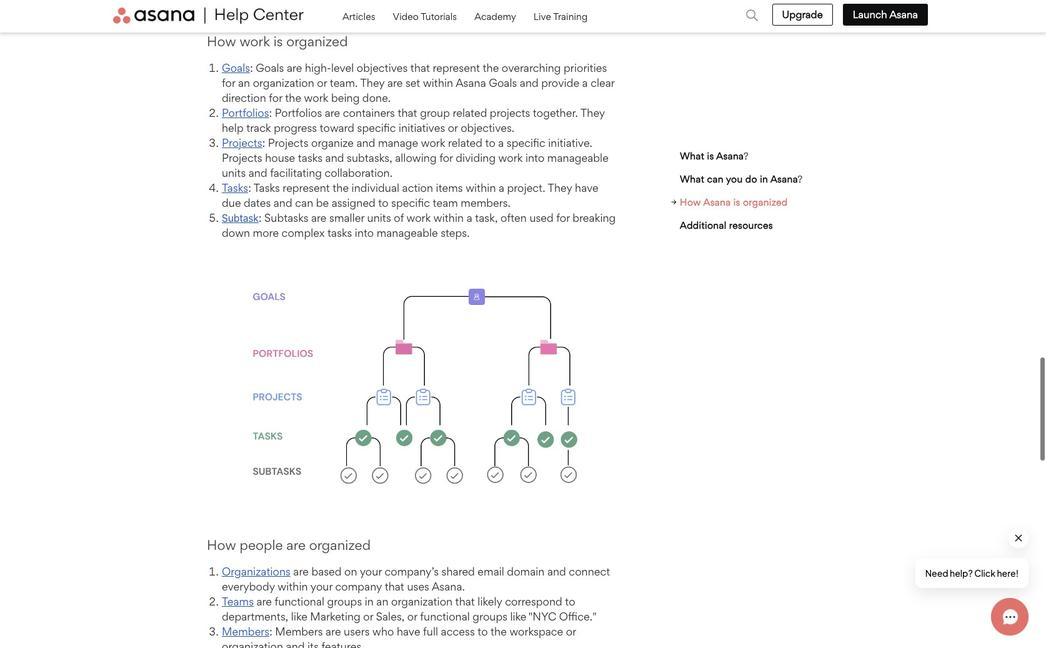 Task type: describe. For each thing, give the bounding box(es) containing it.
dates
[[244, 196, 271, 209]]

full
[[423, 625, 438, 638]]

provide
[[542, 76, 580, 89]]

allowing
[[395, 151, 437, 164]]

1 horizontal spatial groups
[[473, 610, 508, 623]]

facilitating
[[270, 166, 322, 179]]

for right direction
[[269, 91, 283, 104]]

how people are organized
[[207, 537, 374, 553]]

what can you do in asana? link
[[672, 168, 822, 191]]

work up project.
[[499, 151, 523, 164]]

1 tasks from the left
[[222, 181, 248, 194]]

asana inside : goals are high-level objectives that represent the overarching priorities for an organization or team. they are set within asana goals and provide a clear direction for the work being done.
[[456, 76, 486, 89]]

how work is organized
[[207, 33, 348, 49]]

action
[[402, 181, 433, 194]]

0 horizontal spatial goals
[[222, 61, 250, 74]]

related for objectives.
[[453, 106, 487, 119]]

specific inside : portfolios are containers that group related projects together. they help track progress toward specific initiatives or objectives.
[[357, 121, 396, 134]]

are functional groups in an organization that likely correspond to departments, like marketing or sales, or functional groups like "nyc office."
[[222, 595, 597, 623]]

how for how people are organized
[[207, 537, 236, 553]]

toward
[[320, 121, 355, 134]]

email
[[478, 565, 505, 578]]

set
[[406, 76, 420, 89]]

the inside : members are users who have full access to the workspace or organization and its features.
[[491, 625, 507, 638]]

and up subtasks,
[[357, 136, 375, 149]]

often
[[501, 211, 527, 224]]

work inside 'asana's structure is designed to create a seamless connection between users and the work they are responsible for. here's an overview of how asana is organized:'
[[226, 4, 250, 17]]

into inside the : projects organize and manage work related to a specific initiative. projects house tasks and subtasks, allowing for dividing work into manageable units and facilitating collaboration.
[[526, 151, 545, 164]]

projects down progress
[[268, 136, 309, 149]]

dividing
[[456, 151, 496, 164]]

work down initiatives
[[421, 136, 446, 149]]

that inside the are functional groups in an organization that likely correspond to departments, like marketing or sales, or functional groups like "nyc office."
[[456, 595, 475, 608]]

structure
[[247, 0, 292, 2]]

: subtasks are smaller units of work within a task, often used for breaking down more complex tasks into manageable steps.
[[222, 211, 616, 239]]

video tutorials link
[[393, 7, 460, 25]]

its
[[308, 640, 319, 648]]

is for how asana is organized
[[734, 196, 741, 208]]

access
[[441, 625, 475, 638]]

subtask link
[[222, 212, 259, 224]]

group
[[420, 106, 450, 119]]

a for task,
[[467, 211, 473, 224]]

sales,
[[376, 610, 405, 623]]

how
[[483, 4, 505, 17]]

: for goals
[[250, 61, 253, 74]]

do
[[746, 173, 758, 185]]

1 horizontal spatial can
[[708, 173, 724, 185]]

asana.
[[432, 580, 465, 593]]

more
[[253, 226, 279, 239]]

direction
[[222, 91, 266, 104]]

together.
[[533, 106, 578, 119]]

collaboration.
[[325, 166, 393, 179]]

are inside 'asana's structure is designed to create a seamless connection between users and the work they are responsible for. here's an overview of how asana is organized:'
[[278, 4, 293, 17]]

projects
[[490, 106, 531, 119]]

they inside : goals are high-level objectives that represent the overarching priorities for an organization or team. they are set within asana goals and provide a clear direction for the work being done.
[[360, 76, 385, 89]]

of inside : subtasks are smaller units of work within a task, often used for breaking down more complex tasks into manageable steps.
[[394, 211, 404, 224]]

of inside 'asana's structure is designed to create a seamless connection between users and the work they are responsible for. here's an overview of how asana is organized:'
[[471, 4, 481, 17]]

what for what can you do in asana?
[[680, 173, 705, 185]]

units inside : subtasks are smaller units of work within a task, often used for breaking down more complex tasks into manageable steps.
[[367, 211, 391, 224]]

everybody
[[222, 580, 275, 593]]

in inside the are functional groups in an organization that likely correspond to departments, like marketing or sales, or functional groups like "nyc office."
[[365, 595, 374, 608]]

are inside the are functional groups in an organization that likely correspond to departments, like marketing or sales, or functional groups like "nyc office."
[[257, 595, 272, 608]]

work down they
[[240, 33, 270, 49]]

manage
[[378, 136, 418, 149]]

1 asana help center help center home page image from the left
[[113, 8, 206, 24]]

organizations
[[222, 565, 291, 578]]

high-
[[305, 61, 331, 74]]

due
[[222, 196, 241, 209]]

the inside : tasks represent the individual action items within a project. they have due dates and can be assigned to specific team members.
[[333, 181, 349, 194]]

breaking
[[573, 211, 616, 224]]

task,
[[475, 211, 498, 224]]

projects down help
[[222, 136, 262, 149]]

progress
[[274, 121, 317, 134]]

used
[[530, 211, 554, 224]]

an inside 'asana's structure is designed to create a seamless connection between users and the work they are responsible for. here's an overview of how asana is organized:'
[[408, 4, 420, 17]]

: for members
[[270, 625, 273, 638]]

for.
[[356, 4, 372, 17]]

and inside : goals are high-level objectives that represent the overarching priorities for an organization or team. they are set within asana goals and provide a clear direction for the work being done.
[[520, 76, 539, 89]]

done.
[[363, 91, 391, 104]]

based
[[312, 565, 342, 578]]

projects down projects "link"
[[222, 151, 262, 164]]

the left overarching
[[483, 61, 499, 74]]

: goals are high-level objectives that represent the overarching priorities for an organization or team. they are set within asana goals and provide a clear direction for the work being done.
[[222, 61, 615, 104]]

objectives
[[357, 61, 408, 74]]

departments,
[[222, 610, 288, 623]]

complex
[[282, 226, 325, 239]]

organized for how people are organized
[[309, 537, 371, 553]]

resources
[[730, 219, 773, 231]]

organized for how work is organized
[[286, 33, 348, 49]]

units inside the : projects organize and manage work related to a specific initiative. projects house tasks and subtasks, allowing for dividing work into manageable units and facilitating collaboration.
[[222, 166, 246, 179]]

subtask
[[222, 212, 259, 224]]

the up progress
[[285, 91, 301, 104]]

the inside 'asana's structure is designed to create a seamless connection between users and the work they are responsible for. here's an overview of how asana is organized:'
[[207, 4, 223, 17]]

are right people
[[287, 537, 306, 553]]

: members are users who have full access to the workspace or organization and its features.
[[222, 625, 576, 648]]

workspace
[[510, 625, 564, 638]]

a inside 'asana's structure is designed to create a seamless connection between users and the work they are responsible for. here's an overview of how asana is organized:'
[[401, 0, 406, 2]]

work inside : subtasks are smaller units of work within a task, often used for breaking down more complex tasks into manageable steps.
[[407, 211, 431, 224]]

clear
[[591, 76, 615, 89]]

articles link
[[343, 7, 378, 25]]

users inside 'asana's structure is designed to create a seamless connection between users and the work they are responsible for. here's an overview of how asana is organized:'
[[563, 0, 589, 2]]

for down goals link
[[222, 76, 235, 89]]

manageable inside the : projects organize and manage work related to a specific initiative. projects house tasks and subtasks, allowing for dividing work into manageable units and facilitating collaboration.
[[548, 151, 609, 164]]

to inside : tasks represent the individual action items within a project. they have due dates and can be assigned to specific team members.
[[379, 196, 389, 209]]

organize
[[311, 136, 354, 149]]

create
[[367, 0, 398, 2]]

tutorials
[[421, 10, 457, 22]]

and down house
[[249, 166, 267, 179]]

asana? inside what can you do in asana? link
[[771, 173, 803, 185]]

house
[[265, 151, 295, 164]]

users inside : members are users who have full access to the workspace or organization and its features.
[[344, 625, 370, 638]]

additional resources
[[680, 219, 773, 231]]

and inside are based on your company's shared email domain and connect everybody within your company that uses asana.
[[548, 565, 566, 578]]

2 asana help center help center home page image from the left
[[208, 8, 304, 24]]

: for subtask
[[259, 211, 262, 224]]

help
[[222, 121, 244, 134]]

domain
[[507, 565, 545, 578]]

they inside : portfolios are containers that group related projects together. they help track progress toward specific initiatives or objectives.
[[581, 106, 605, 119]]

responsible
[[296, 4, 353, 17]]

live
[[534, 10, 551, 22]]

steps.
[[441, 226, 470, 239]]

an inside the are functional groups in an organization that likely correspond to departments, like marketing or sales, or functional groups like "nyc office."
[[377, 595, 389, 608]]

specific inside the : projects organize and manage work related to a specific initiative. projects house tasks and subtasks, allowing for dividing work into manageable units and facilitating collaboration.
[[507, 136, 546, 149]]

are left high- at top
[[287, 61, 302, 74]]

video tutorials
[[393, 10, 460, 22]]

company
[[335, 580, 382, 593]]

uses
[[407, 580, 430, 593]]

a for specific
[[499, 136, 504, 149]]

portfolios inside : portfolios are containers that group related projects together. they help track progress toward specific initiatives or objectives.
[[275, 106, 322, 119]]

seamless
[[409, 0, 454, 2]]

or inside : goals are high-level objectives that represent the overarching priorities for an organization or team. they are set within asana goals and provide a clear direction for the work being done.
[[317, 76, 327, 89]]

office."
[[559, 610, 597, 623]]

to inside 'asana's structure is designed to create a seamless connection between users and the work they are responsible for. here's an overview of how asana is organized:'
[[354, 0, 364, 2]]

: projects organize and manage work related to a specific initiative. projects house tasks and subtasks, allowing for dividing work into manageable units and facilitating collaboration.
[[222, 136, 609, 179]]

asana's
[[207, 0, 244, 2]]

they
[[253, 4, 275, 17]]

: tasks represent the individual action items within a project. they have due dates and can be assigned to specific team members.
[[222, 181, 599, 209]]

smaller
[[330, 211, 365, 224]]

initiative.
[[549, 136, 593, 149]]

can inside : tasks represent the individual action items within a project. they have due dates and can be assigned to specific team members.
[[295, 196, 313, 209]]

live training
[[534, 10, 588, 22]]

you
[[726, 173, 743, 185]]

within inside : tasks represent the individual action items within a project. they have due dates and can be assigned to specific team members.
[[466, 181, 496, 194]]

are inside : members are users who have full access to the workspace or organization and its features.
[[326, 625, 341, 638]]

how for how asana is organized
[[680, 196, 701, 208]]

overview
[[423, 4, 468, 17]]

video
[[393, 10, 419, 22]]

and down organize
[[326, 151, 344, 164]]

priorities
[[564, 61, 607, 74]]

into inside : subtasks are smaller units of work within a task, often used for breaking down more complex tasks into manageable steps.
[[355, 226, 374, 239]]

individual
[[352, 181, 400, 194]]



Task type: locate. For each thing, give the bounding box(es) containing it.
is inside "link"
[[734, 196, 741, 208]]

are down be
[[311, 211, 327, 224]]

and right domain
[[548, 565, 566, 578]]

have inside : members are users who have full access to the workspace or organization and its features.
[[397, 625, 421, 638]]

correspond
[[505, 595, 563, 608]]

0 vertical spatial tasks
[[298, 151, 323, 164]]

0 vertical spatial of
[[471, 4, 481, 17]]

0 vertical spatial units
[[222, 166, 246, 179]]

1 vertical spatial units
[[367, 211, 391, 224]]

1 horizontal spatial represent
[[433, 61, 480, 74]]

1 vertical spatial have
[[397, 625, 421, 638]]

organization inside the are functional groups in an organization that likely correspond to departments, like marketing or sales, or functional groups like "nyc office."
[[391, 595, 453, 608]]

0 vertical spatial have
[[575, 181, 599, 194]]

have inside : tasks represent the individual action items within a project. they have due dates and can be assigned to specific team members.
[[575, 181, 599, 194]]

organization down members link
[[222, 640, 283, 648]]

1 what from the top
[[680, 150, 705, 162]]

project.
[[507, 181, 546, 194]]

marketing
[[310, 610, 361, 623]]

a inside : subtasks are smaller units of work within a task, often used for breaking down more complex tasks into manageable steps.
[[467, 211, 473, 224]]

asana up "objectives."
[[456, 76, 486, 89]]

organization down high- at top
[[253, 76, 314, 89]]

for right used
[[557, 211, 570, 224]]

units down assigned
[[367, 211, 391, 224]]

: up track
[[269, 106, 272, 119]]

0 horizontal spatial functional
[[275, 595, 325, 608]]

represent inside : goals are high-level objectives that represent the overarching priorities for an organization or team. they are set within asana goals and provide a clear direction for the work being done.
[[433, 61, 480, 74]]

0 vertical spatial can
[[708, 173, 724, 185]]

members link
[[222, 625, 270, 638]]

users
[[563, 0, 589, 2], [344, 625, 370, 638]]

that up initiatives
[[398, 106, 417, 119]]

2 vertical spatial an
[[377, 595, 389, 608]]

0 horizontal spatial your
[[311, 580, 333, 593]]

additional
[[680, 219, 727, 231]]

users up organized: at the right top of the page
[[563, 0, 589, 2]]

0 vertical spatial organization
[[253, 76, 314, 89]]

your
[[360, 565, 382, 578], [311, 580, 333, 593]]

1 horizontal spatial an
[[377, 595, 389, 608]]

portfolios
[[222, 106, 269, 119], [275, 106, 322, 119]]

projects link
[[222, 136, 262, 149]]

asana?
[[717, 150, 749, 162], [771, 173, 803, 185]]

functional
[[275, 595, 325, 608], [420, 610, 470, 623]]

0 horizontal spatial portfolios
[[222, 106, 269, 119]]

within down organizations link
[[278, 580, 308, 593]]

1 horizontal spatial like
[[511, 610, 527, 623]]

and inside : tasks represent the individual action items within a project. they have due dates and can be assigned to specific team members.
[[274, 196, 292, 209]]

are inside are based on your company's shared email domain and connect everybody within your company that uses asana.
[[293, 565, 309, 578]]

1 horizontal spatial asana help center help center home page image
[[208, 8, 304, 24]]

1 horizontal spatial users
[[563, 0, 589, 2]]

asana help center help center home page image
[[113, 8, 206, 24], [208, 8, 304, 24]]

1 vertical spatial organization
[[391, 595, 453, 608]]

0 horizontal spatial can
[[295, 196, 313, 209]]

1 horizontal spatial have
[[575, 181, 599, 194]]

how asana is organized.png image
[[207, 250, 619, 522]]

0 vertical spatial functional
[[275, 595, 325, 608]]

or down office."
[[566, 625, 576, 638]]

members inside : members are users who have full access to the workspace or organization and its features.
[[275, 625, 323, 638]]

like left marketing
[[291, 610, 308, 623]]

that inside are based on your company's shared email domain and connect everybody within your company that uses asana.
[[385, 580, 405, 593]]

a inside : goals are high-level objectives that represent the overarching priorities for an organization or team. they are set within asana goals and provide a clear direction for the work being done.
[[582, 76, 588, 89]]

groups up marketing
[[327, 595, 362, 608]]

0 horizontal spatial into
[[355, 226, 374, 239]]

: inside the : projects organize and manage work related to a specific initiative. projects house tasks and subtasks, allowing for dividing work into manageable units and facilitating collaboration.
[[262, 136, 265, 149]]

related up dividing
[[448, 136, 483, 149]]

within right set
[[423, 76, 453, 89]]

can
[[708, 173, 724, 185], [295, 196, 313, 209]]

team.
[[330, 76, 358, 89]]

to right access at bottom
[[478, 625, 488, 638]]

related for for
[[448, 136, 483, 149]]

2 vertical spatial they
[[548, 181, 573, 194]]

portfolios up progress
[[275, 106, 322, 119]]

a inside the : projects organize and manage work related to a specific initiative. projects house tasks and subtasks, allowing for dividing work into manageable units and facilitating collaboration.
[[499, 136, 504, 149]]

to down individual
[[379, 196, 389, 209]]

0 horizontal spatial like
[[291, 610, 308, 623]]

1 vertical spatial related
[[448, 136, 483, 149]]

specific inside : tasks represent the individual action items within a project. they have due dates and can be assigned to specific team members.
[[392, 196, 430, 209]]

represent inside : tasks represent the individual action items within a project. they have due dates and can be assigned to specific team members.
[[283, 181, 330, 194]]

asana inside how asana is organized "link"
[[704, 196, 731, 208]]

team
[[433, 196, 458, 209]]

2 tasks from the left
[[254, 181, 280, 194]]

or right sales,
[[408, 610, 418, 623]]

1 vertical spatial an
[[238, 76, 250, 89]]

1 vertical spatial your
[[311, 580, 333, 593]]

asana? inside what is asana? "link"
[[717, 150, 749, 162]]

0 vertical spatial into
[[526, 151, 545, 164]]

have left full at the left of page
[[397, 625, 421, 638]]

1 like from the left
[[291, 610, 308, 623]]

2 vertical spatial specific
[[392, 196, 430, 209]]

to up office."
[[565, 595, 576, 608]]

0 vertical spatial an
[[408, 4, 420, 17]]

1 horizontal spatial functional
[[420, 610, 470, 623]]

of down : tasks represent the individual action items within a project. they have due dates and can be assigned to specific team members.
[[394, 211, 404, 224]]

organized inside "link"
[[743, 196, 788, 208]]

: inside : members are users who have full access to the workspace or organization and its features.
[[270, 625, 273, 638]]

is inside "link"
[[708, 150, 714, 162]]

that
[[411, 61, 430, 74], [398, 106, 417, 119], [385, 580, 405, 593], [456, 595, 475, 608]]

organizations link
[[222, 565, 291, 578]]

and up organized: at the right top of the page
[[591, 0, 610, 2]]

a inside : tasks represent the individual action items within a project. they have due dates and can be assigned to specific team members.
[[499, 181, 505, 194]]

1 vertical spatial manageable
[[377, 226, 438, 239]]

1 portfolios from the left
[[222, 106, 269, 119]]

represent
[[433, 61, 480, 74], [283, 181, 330, 194]]

and left its
[[286, 640, 305, 648]]

tasks link
[[222, 181, 248, 194]]

0 horizontal spatial have
[[397, 625, 421, 638]]

initiatives
[[399, 121, 445, 134]]

0 vertical spatial specific
[[357, 121, 396, 134]]

0 horizontal spatial members
[[222, 625, 270, 638]]

manageable down : tasks represent the individual action items within a project. they have due dates and can be assigned to specific team members.
[[377, 226, 438, 239]]

1 horizontal spatial asana?
[[771, 173, 803, 185]]

0 vertical spatial how
[[207, 33, 236, 49]]

tasks inside the : projects organize and manage work related to a specific initiative. projects house tasks and subtasks, allowing for dividing work into manageable units and facilitating collaboration.
[[298, 151, 323, 164]]

1 vertical spatial organized
[[743, 196, 788, 208]]

a down priorities
[[582, 76, 588, 89]]

1 vertical spatial tasks
[[328, 226, 352, 239]]

is down you
[[734, 196, 741, 208]]

teams
[[222, 595, 254, 608]]

1 vertical spatial can
[[295, 196, 313, 209]]

is down between
[[540, 4, 548, 17]]

groups down likely
[[473, 610, 508, 623]]

1 vertical spatial how
[[680, 196, 701, 208]]

0 horizontal spatial asana?
[[717, 150, 749, 162]]

related inside : portfolios are containers that group related projects together. they help track progress toward specific initiatives or objectives.
[[453, 106, 487, 119]]

are up toward
[[325, 106, 340, 119]]

what is asana? link
[[672, 144, 822, 168]]

between
[[516, 0, 560, 2]]

related
[[453, 106, 487, 119], [448, 136, 483, 149]]

1 horizontal spatial tasks
[[328, 226, 352, 239]]

2 vertical spatial organized
[[309, 537, 371, 553]]

units up tasks link
[[222, 166, 246, 179]]

portfolios link
[[222, 106, 269, 119]]

of down the connection in the left top of the page
[[471, 4, 481, 17]]

for left dividing
[[440, 151, 453, 164]]

for inside the : projects organize and manage work related to a specific initiative. projects house tasks and subtasks, allowing for dividing work into manageable units and facilitating collaboration.
[[440, 151, 453, 164]]

0 vertical spatial manageable
[[548, 151, 609, 164]]

goals up direction
[[222, 61, 250, 74]]

is for how work is organized
[[274, 33, 283, 49]]

is for asana's structure is designed to create a seamless connection between users and the work they are responsible for. here's an overview of how asana is organized:
[[294, 0, 302, 2]]

are
[[278, 4, 293, 17], [287, 61, 302, 74], [388, 76, 403, 89], [325, 106, 340, 119], [311, 211, 327, 224], [287, 537, 306, 553], [293, 565, 309, 578], [257, 595, 272, 608], [326, 625, 341, 638]]

in right the do
[[760, 173, 769, 185]]

have
[[575, 181, 599, 194], [397, 625, 421, 638]]

to inside the are functional groups in an organization that likely correspond to departments, like marketing or sales, or functional groups like "nyc office."
[[565, 595, 576, 608]]

to
[[354, 0, 364, 2], [486, 136, 496, 149], [379, 196, 389, 209], [565, 595, 576, 608], [478, 625, 488, 638]]

what is asana?
[[680, 150, 749, 162]]

0 vertical spatial users
[[563, 0, 589, 2]]

: inside : tasks represent the individual action items within a project. they have due dates and can be assigned to specific team members.
[[248, 181, 251, 194]]

1 horizontal spatial your
[[360, 565, 382, 578]]

are down marketing
[[326, 625, 341, 638]]

in down company
[[365, 595, 374, 608]]

asana up additional resources
[[704, 196, 731, 208]]

0 horizontal spatial manageable
[[377, 226, 438, 239]]

: inside : subtasks are smaller units of work within a task, often used for breaking down more complex tasks into manageable steps.
[[259, 211, 262, 224]]

here's
[[374, 4, 405, 17]]

work down : tasks represent the individual action items within a project. they have due dates and can be assigned to specific team members.
[[407, 211, 431, 224]]

0 horizontal spatial tasks
[[222, 181, 248, 194]]

within inside are based on your company's shared email domain and connect everybody within your company that uses asana.
[[278, 580, 308, 593]]

0 horizontal spatial represent
[[283, 181, 330, 194]]

organization inside : members are users who have full access to the workspace or organization and its features.
[[222, 640, 283, 648]]

a up members.
[[499, 181, 505, 194]]

specific down action on the top of the page
[[392, 196, 430, 209]]

how inside "link"
[[680, 196, 701, 208]]

are left set
[[388, 76, 403, 89]]

are inside : subtasks are smaller units of work within a task, often used for breaking down more complex tasks into manageable steps.
[[311, 211, 327, 224]]

on
[[345, 565, 357, 578]]

and inside 'asana's structure is designed to create a seamless connection between users and the work they are responsible for. here's an overview of how asana is organized:'
[[591, 0, 610, 2]]

members.
[[461, 196, 511, 209]]

2 horizontal spatial an
[[408, 4, 420, 17]]

or inside : portfolios are containers that group related projects together. they help track progress toward specific initiatives or objectives.
[[448, 121, 458, 134]]

how asana is organized
[[680, 196, 788, 208]]

1 vertical spatial what
[[680, 173, 705, 185]]

how left people
[[207, 537, 236, 553]]

who
[[373, 625, 394, 638]]

features.
[[322, 640, 364, 648]]

work inside : goals are high-level objectives that represent the overarching priorities for an organization or team. they are set within asana goals and provide a clear direction for the work being done.
[[304, 91, 329, 104]]

0 horizontal spatial asana help center help center home page image
[[113, 8, 206, 24]]

goals up 'projects'
[[489, 76, 517, 89]]

: for portfolios
[[269, 106, 272, 119]]

a left task,
[[467, 211, 473, 224]]

2 like from the left
[[511, 610, 527, 623]]

0 vertical spatial represent
[[433, 61, 480, 74]]

0 horizontal spatial an
[[238, 76, 250, 89]]

2 vertical spatial organization
[[222, 640, 283, 648]]

portfolios down direction
[[222, 106, 269, 119]]

asana inside 'asana's structure is designed to create a seamless connection between users and the work they are responsible for. here's an overview of how asana is organized:'
[[507, 4, 538, 17]]

0 vertical spatial they
[[360, 76, 385, 89]]

can left you
[[708, 173, 724, 185]]

1 vertical spatial users
[[344, 625, 370, 638]]

1 horizontal spatial goals
[[256, 61, 284, 74]]

: inside : portfolios are containers that group related projects together. they help track progress toward specific initiatives or objectives.
[[269, 106, 272, 119]]

are inside : portfolios are containers that group related projects together. they help track progress toward specific initiatives or objectives.
[[325, 106, 340, 119]]

articles
[[343, 10, 378, 22]]

1 vertical spatial functional
[[420, 610, 470, 623]]

1 members from the left
[[222, 625, 270, 638]]

tasks up dates
[[254, 181, 280, 194]]

they down clear
[[581, 106, 605, 119]]

and down overarching
[[520, 76, 539, 89]]

within
[[423, 76, 453, 89], [466, 181, 496, 194], [434, 211, 464, 224], [278, 580, 308, 593]]

2 horizontal spatial goals
[[489, 76, 517, 89]]

work left being
[[304, 91, 329, 104]]

how for how work is organized
[[207, 33, 236, 49]]

related inside the : projects organize and manage work related to a specific initiative. projects house tasks and subtasks, allowing for dividing work into manageable units and facilitating collaboration.
[[448, 136, 483, 149]]

1 horizontal spatial tasks
[[254, 181, 280, 194]]

the up assigned
[[333, 181, 349, 194]]

0 vertical spatial related
[[453, 106, 487, 119]]

is
[[294, 0, 302, 2], [540, 4, 548, 17], [274, 33, 283, 49], [708, 150, 714, 162], [734, 196, 741, 208]]

goals down how work is organized
[[256, 61, 284, 74]]

what can you do in asana?
[[680, 173, 803, 185]]

likely
[[478, 595, 503, 608]]

assigned
[[332, 196, 376, 209]]

that down the asana.
[[456, 595, 475, 608]]

what for what is asana?
[[680, 150, 705, 162]]

within inside : goals are high-level objectives that represent the overarching priorities for an organization or team. they are set within asana goals and provide a clear direction for the work being done.
[[423, 76, 453, 89]]

the
[[207, 4, 223, 17], [483, 61, 499, 74], [285, 91, 301, 104], [333, 181, 349, 194], [491, 625, 507, 638]]

within inside : subtasks are smaller units of work within a task, often used for breaking down more complex tasks into manageable steps.
[[434, 211, 464, 224]]

upgrade
[[783, 8, 823, 21]]

or down group
[[448, 121, 458, 134]]

asana's structure is designed to create a seamless connection between users and the work they are responsible for. here's an overview of how asana is organized:
[[207, 0, 610, 17]]

0 horizontal spatial tasks
[[298, 151, 323, 164]]

:
[[250, 61, 253, 74], [269, 106, 272, 119], [262, 136, 265, 149], [248, 181, 251, 194], [259, 211, 262, 224], [270, 625, 273, 638]]

: down 'departments,'
[[270, 625, 273, 638]]

members down 'departments,'
[[222, 625, 270, 638]]

related up "objectives."
[[453, 106, 487, 119]]

: portfolios are containers that group related projects together. they help track progress toward specific initiatives or objectives.
[[222, 106, 605, 134]]

0 vertical spatial what
[[680, 150, 705, 162]]

1 vertical spatial represent
[[283, 181, 330, 194]]

0 vertical spatial organized
[[286, 33, 348, 49]]

to up "for."
[[354, 0, 364, 2]]

items
[[436, 181, 463, 194]]

an up sales,
[[377, 595, 389, 608]]

your down the based
[[311, 580, 333, 593]]

subtasks
[[265, 211, 309, 224]]

asana inside launch asana link
[[890, 8, 919, 21]]

asana right launch
[[890, 8, 919, 21]]

0 vertical spatial groups
[[327, 595, 362, 608]]

1 vertical spatial they
[[581, 106, 605, 119]]

0 horizontal spatial they
[[360, 76, 385, 89]]

1 vertical spatial asana?
[[771, 173, 803, 185]]

0 vertical spatial in
[[760, 173, 769, 185]]

1 horizontal spatial manageable
[[548, 151, 609, 164]]

and inside : members are users who have full access to the workspace or organization and its features.
[[286, 640, 305, 648]]

0 horizontal spatial users
[[344, 625, 370, 638]]

tasks up facilitating
[[298, 151, 323, 164]]

or up who
[[363, 610, 373, 623]]

to inside the : projects organize and manage work related to a specific initiative. projects house tasks and subtasks, allowing for dividing work into manageable units and facilitating collaboration.
[[486, 136, 496, 149]]

represent up group
[[433, 61, 480, 74]]

to inside : members are users who have full access to the workspace or organization and its features.
[[478, 625, 488, 638]]

within up members.
[[466, 181, 496, 194]]

0 horizontal spatial in
[[365, 595, 374, 608]]

1 vertical spatial specific
[[507, 136, 546, 149]]

launch asana
[[853, 8, 919, 21]]

an up direction
[[238, 76, 250, 89]]

training
[[554, 10, 588, 22]]

asana? up you
[[717, 150, 749, 162]]

can left be
[[295, 196, 313, 209]]

1 vertical spatial in
[[365, 595, 374, 608]]

2 what from the top
[[680, 173, 705, 185]]

an down seamless
[[408, 4, 420, 17]]

how asana is organized link
[[672, 191, 822, 214]]

units
[[222, 166, 246, 179], [367, 211, 391, 224]]

1 horizontal spatial in
[[760, 173, 769, 185]]

1 horizontal spatial portfolios
[[275, 106, 322, 119]]

they inside : tasks represent the individual action items within a project. they have due dates and can be assigned to specific team members.
[[548, 181, 573, 194]]

for inside : subtasks are smaller units of work within a task, often used for breaking down more complex tasks into manageable steps.
[[557, 211, 570, 224]]

that down company's in the left of the page
[[385, 580, 405, 593]]

2 members from the left
[[275, 625, 323, 638]]

organization inside : goals are high-level objectives that represent the overarching priorities for an organization or team. they are set within asana goals and provide a clear direction for the work being done.
[[253, 76, 314, 89]]

a for project.
[[499, 181, 505, 194]]

that inside : goals are high-level objectives that represent the overarching priorities for an organization or team. they are set within asana goals and provide a clear direction for the work being done.
[[411, 61, 430, 74]]

manageable inside : subtasks are smaller units of work within a task, often used for breaking down more complex tasks into manageable steps.
[[377, 226, 438, 239]]

that inside : portfolios are containers that group related projects together. they help track progress toward specific initiatives or objectives.
[[398, 106, 417, 119]]

1 horizontal spatial they
[[548, 181, 573, 194]]

0 horizontal spatial units
[[222, 166, 246, 179]]

1 vertical spatial groups
[[473, 610, 508, 623]]

0 vertical spatial asana?
[[717, 150, 749, 162]]

projects
[[222, 136, 262, 149], [268, 136, 309, 149], [222, 151, 262, 164]]

1 horizontal spatial units
[[367, 211, 391, 224]]

2 horizontal spatial they
[[581, 106, 605, 119]]

the down likely
[[491, 625, 507, 638]]

organized:
[[551, 4, 603, 17]]

tasks inside : tasks represent the individual action items within a project. they have due dates and can be assigned to specific team members.
[[254, 181, 280, 194]]

0 vertical spatial your
[[360, 565, 382, 578]]

manageable down initiative.
[[548, 151, 609, 164]]

1 vertical spatial of
[[394, 211, 404, 224]]

are up 'departments,'
[[257, 595, 272, 608]]

: for projects
[[262, 136, 265, 149]]

what inside "link"
[[680, 150, 705, 162]]

: inside : goals are high-level objectives that represent the overarching priorities for an organization or team. they are set within asana goals and provide a clear direction for the work being done.
[[250, 61, 253, 74]]

within down team at the left of page
[[434, 211, 464, 224]]

0 horizontal spatial groups
[[327, 595, 362, 608]]

: for tasks
[[248, 181, 251, 194]]

a down "objectives."
[[499, 136, 504, 149]]

1 horizontal spatial into
[[526, 151, 545, 164]]

an inside : goals are high-level objectives that represent the overarching priorities for an organization or team. they are set within asana goals and provide a clear direction for the work being done.
[[238, 76, 250, 89]]

they right project.
[[548, 181, 573, 194]]

2 portfolios from the left
[[275, 106, 322, 119]]

tasks inside : subtasks are smaller units of work within a task, often used for breaking down more complex tasks into manageable steps.
[[328, 226, 352, 239]]

that up set
[[411, 61, 430, 74]]

upgrade link
[[773, 4, 833, 26]]

asana
[[507, 4, 538, 17], [890, 8, 919, 21], [456, 76, 486, 89], [704, 196, 731, 208]]

1 vertical spatial into
[[355, 226, 374, 239]]

are left the based
[[293, 565, 309, 578]]

how up goals link
[[207, 33, 236, 49]]

1 horizontal spatial members
[[275, 625, 323, 638]]

to down "objectives."
[[486, 136, 496, 149]]

or down high- at top
[[317, 76, 327, 89]]

company's
[[385, 565, 439, 578]]

in
[[760, 173, 769, 185], [365, 595, 374, 608]]

organized for how asana is organized
[[743, 196, 788, 208]]

tasks down smaller
[[328, 226, 352, 239]]

1 horizontal spatial of
[[471, 4, 481, 17]]

have up breaking on the right
[[575, 181, 599, 194]]

being
[[331, 91, 360, 104]]

academy
[[475, 10, 519, 22]]

down
[[222, 226, 250, 239]]

0 horizontal spatial of
[[394, 211, 404, 224]]

or inside : members are users who have full access to the workspace or organization and its features.
[[566, 625, 576, 638]]

a up video
[[401, 0, 406, 2]]

2 vertical spatial how
[[207, 537, 236, 553]]

launch asana link
[[843, 4, 929, 26]]

: down dates
[[259, 211, 262, 224]]

additional resources link
[[672, 214, 822, 237]]

objectives.
[[461, 121, 515, 134]]

asana? right the do
[[771, 173, 803, 185]]

into down smaller
[[355, 226, 374, 239]]

into up project.
[[526, 151, 545, 164]]

goals
[[222, 61, 250, 74], [256, 61, 284, 74], [489, 76, 517, 89]]



Task type: vqa. For each thing, say whether or not it's contained in the screenshot.
be
yes



